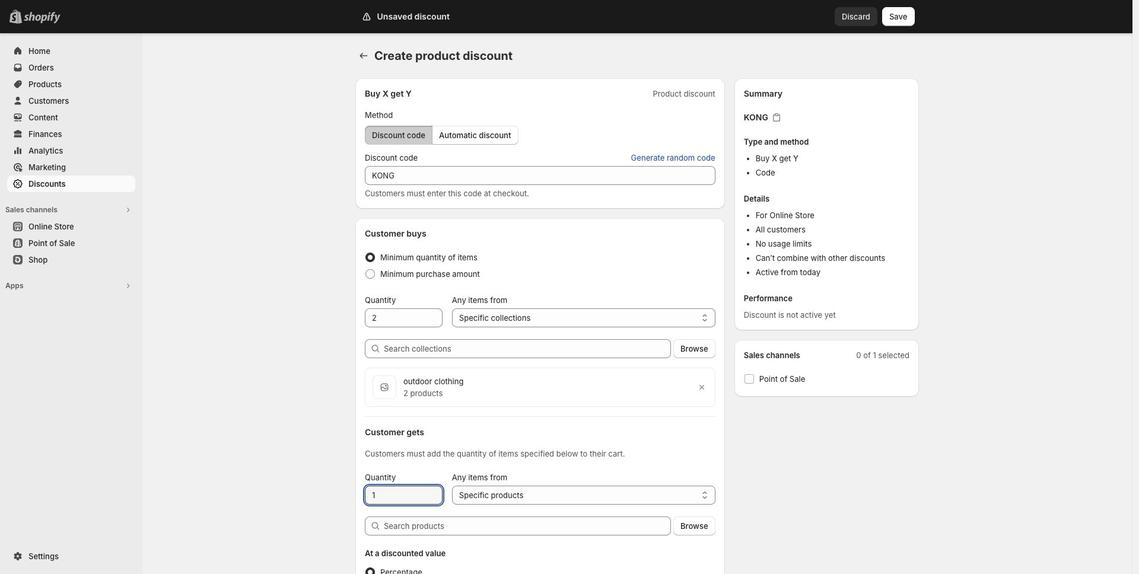 Task type: vqa. For each thing, say whether or not it's contained in the screenshot.
Shopify image
yes



Task type: describe. For each thing, give the bounding box(es) containing it.
Search collections text field
[[384, 339, 671, 358]]



Task type: locate. For each thing, give the bounding box(es) containing it.
shopify image
[[24, 12, 61, 24]]

Search products text field
[[384, 517, 671, 536]]

None text field
[[365, 166, 716, 185], [365, 309, 443, 328], [365, 486, 443, 505], [365, 166, 716, 185], [365, 309, 443, 328], [365, 486, 443, 505]]



